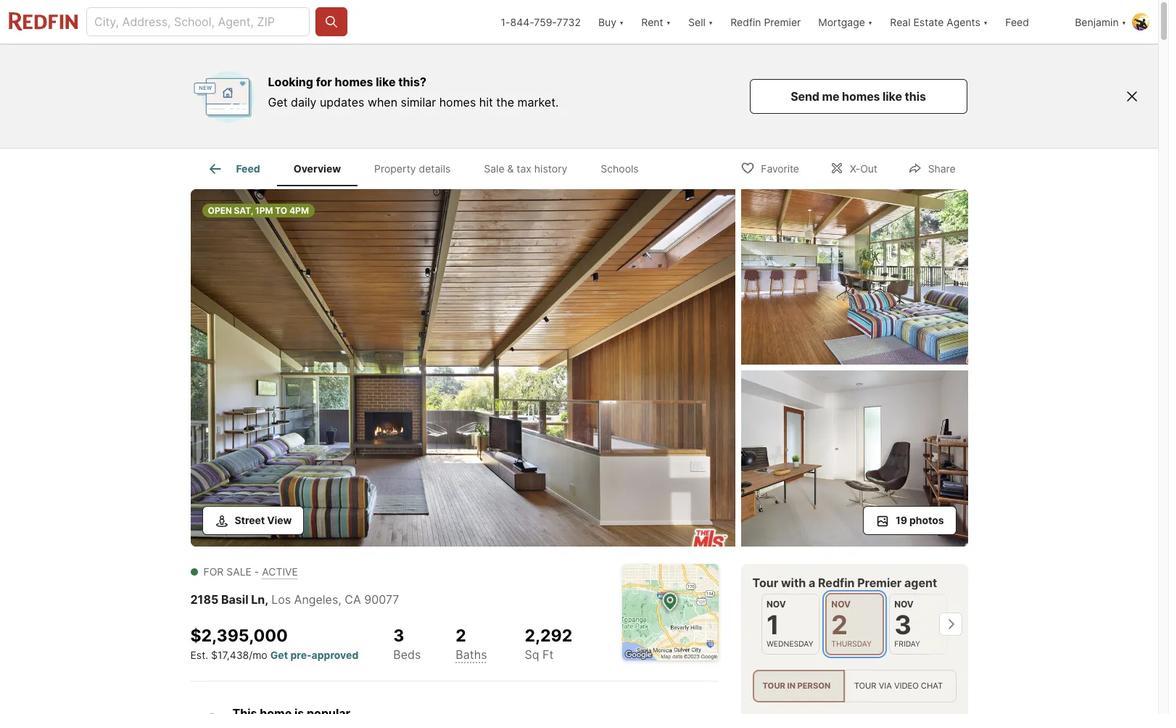 Task type: locate. For each thing, give the bounding box(es) containing it.
details
[[419, 163, 451, 175]]

0 horizontal spatial 3
[[394, 626, 405, 646]]

get
[[268, 95, 288, 110], [270, 650, 288, 662]]

sell ▾
[[689, 16, 713, 28]]

0 horizontal spatial redfin
[[731, 16, 762, 28]]

1 ▾ from the left
[[620, 16, 624, 28]]

3 up beds
[[394, 626, 405, 646]]

2 horizontal spatial nov
[[895, 599, 914, 610]]

sell
[[689, 16, 706, 28]]

1 vertical spatial redfin
[[819, 576, 855, 590]]

thursday
[[831, 640, 872, 649]]

open sat, 1pm to 4pm link
[[190, 189, 735, 550]]

mortgage ▾ button
[[810, 0, 882, 44]]

to
[[275, 205, 288, 216]]

2 ▾ from the left
[[667, 16, 671, 28]]

▾ left user photo
[[1122, 16, 1127, 28]]

90077
[[364, 593, 399, 607]]

real estate agents ▾ button
[[882, 0, 997, 44]]

for
[[204, 566, 224, 578]]

like left this
[[883, 89, 903, 104]]

1 vertical spatial get
[[270, 650, 288, 662]]

sat,
[[234, 205, 253, 216]]

get inside looking for homes like this? get daily updates when similar homes hit the market.
[[268, 95, 288, 110]]

los
[[272, 593, 291, 607]]

buy ▾ button
[[590, 0, 633, 44]]

redfin
[[731, 16, 762, 28], [819, 576, 855, 590]]

feed
[[1006, 16, 1030, 28], [236, 163, 260, 175]]

2185
[[190, 593, 219, 607]]

x-out
[[850, 162, 878, 175]]

0 horizontal spatial feed
[[236, 163, 260, 175]]

like
[[376, 75, 396, 89], [883, 89, 903, 104]]

next image
[[939, 613, 963, 636]]

0 horizontal spatial homes
[[335, 75, 373, 89]]

,
[[265, 593, 269, 607], [338, 593, 342, 607]]

6 ▾ from the left
[[1122, 16, 1127, 28]]

2185 basil ln, los angeles, ca 90077 image
[[190, 189, 735, 547], [741, 189, 968, 365], [741, 371, 968, 547]]

redfin premier button
[[722, 0, 810, 44]]

similar
[[401, 95, 436, 110]]

2 down 'tour with a redfin premier agent'
[[831, 609, 848, 641]]

redfin image
[[191, 64, 257, 129]]

feed right agents
[[1006, 16, 1030, 28]]

beds
[[394, 648, 421, 663]]

premier inside button
[[764, 16, 801, 28]]

chat
[[921, 681, 943, 691]]

▾ for benjamin ▾
[[1122, 16, 1127, 28]]

rent ▾ button
[[633, 0, 680, 44]]

redfin premier
[[731, 16, 801, 28]]

feed inside button
[[1006, 16, 1030, 28]]

1 horizontal spatial ,
[[338, 593, 342, 607]]

sale
[[484, 163, 505, 175]]

3 beds
[[394, 626, 421, 663]]

overview
[[294, 163, 341, 175]]

0 vertical spatial feed
[[1006, 16, 1030, 28]]

1 horizontal spatial 3
[[895, 609, 912, 641]]

buy ▾
[[599, 16, 624, 28]]

street view
[[235, 514, 292, 526]]

4 ▾ from the left
[[868, 16, 873, 28]]

1 nov from the left
[[767, 599, 786, 610]]

1 horizontal spatial premier
[[858, 576, 902, 590]]

2 inside nov 2 thursday
[[831, 609, 848, 641]]

tour in person
[[763, 681, 831, 691]]

get down the looking
[[268, 95, 288, 110]]

3 inside the 3 beds
[[394, 626, 405, 646]]

1 vertical spatial premier
[[858, 576, 902, 590]]

pre-
[[291, 650, 312, 662]]

nov
[[767, 599, 786, 610], [831, 599, 851, 610], [895, 599, 914, 610]]

like inside send me homes like this button
[[883, 89, 903, 104]]

sale & tax history tab
[[468, 152, 584, 186]]

tab list
[[190, 149, 667, 186]]

nov for 2
[[831, 599, 851, 610]]

0 horizontal spatial like
[[376, 75, 396, 89]]

tour with a redfin premier agent
[[753, 576, 938, 590]]

sell ▾ button
[[680, 0, 722, 44]]

nov inside nov 2 thursday
[[831, 599, 851, 610]]

nov 1 wednesday
[[767, 599, 814, 649]]

with
[[781, 576, 806, 590]]

market.
[[518, 95, 559, 110]]

1 vertical spatial feed
[[236, 163, 260, 175]]

1 horizontal spatial like
[[883, 89, 903, 104]]

, left ca
[[338, 593, 342, 607]]

open sat, 1pm to 4pm
[[208, 205, 309, 216]]

0 horizontal spatial ,
[[265, 593, 269, 607]]

$17,438
[[211, 650, 249, 662]]

submit search image
[[324, 15, 339, 29]]

benjamin
[[1076, 16, 1119, 28]]

nov inside 'nov 3 friday'
[[895, 599, 914, 610]]

homes inside button
[[843, 89, 881, 104]]

nov down the with
[[767, 599, 786, 610]]

premier left mortgage in the top right of the page
[[764, 16, 801, 28]]

0 vertical spatial get
[[268, 95, 288, 110]]

1 horizontal spatial feed
[[1006, 16, 1030, 28]]

▾ for buy ▾
[[620, 16, 624, 28]]

get right /mo
[[270, 650, 288, 662]]

property details tab
[[358, 152, 468, 186]]

premier left agent
[[858, 576, 902, 590]]

1 horizontal spatial nov
[[831, 599, 851, 610]]

2 horizontal spatial homes
[[843, 89, 881, 104]]

a
[[809, 576, 816, 590]]

▾ right the buy
[[620, 16, 624, 28]]

nov for 1
[[767, 599, 786, 610]]

active link
[[262, 566, 298, 578]]

homes right me at the top of page
[[843, 89, 881, 104]]

▾
[[620, 16, 624, 28], [667, 16, 671, 28], [709, 16, 713, 28], [868, 16, 873, 28], [984, 16, 989, 28], [1122, 16, 1127, 28]]

2 , from the left
[[338, 593, 342, 607]]

▾ right mortgage in the top right of the page
[[868, 16, 873, 28]]

0 horizontal spatial 2
[[456, 626, 467, 646]]

1 horizontal spatial 2
[[831, 609, 848, 641]]

19 photos button
[[864, 506, 957, 535]]

▾ right sell on the right top
[[709, 16, 713, 28]]

rent ▾ button
[[642, 0, 671, 44]]

in
[[788, 681, 796, 691]]

like inside looking for homes like this? get daily updates when similar homes hit the market.
[[376, 75, 396, 89]]

redfin right sell ▾ dropdown button
[[731, 16, 762, 28]]

1-844-759-7732
[[501, 16, 581, 28]]

looking for homes like this? get daily updates when similar homes hit the market.
[[268, 75, 559, 110]]

tour left via
[[855, 681, 877, 691]]

real estate agents ▾ link
[[891, 0, 989, 44]]

3 ▾ from the left
[[709, 16, 713, 28]]

0 vertical spatial premier
[[764, 16, 801, 28]]

via
[[879, 681, 892, 691]]

tour left the with
[[753, 576, 779, 590]]

real estate agents ▾
[[891, 16, 989, 28]]

ln
[[251, 593, 265, 607]]

nov down 'tour with a redfin premier agent'
[[831, 599, 851, 610]]

, left los
[[265, 593, 269, 607]]

3 nov from the left
[[895, 599, 914, 610]]

homes left the hit
[[440, 95, 476, 110]]

send
[[791, 89, 820, 104]]

rent ▾
[[642, 16, 671, 28]]

2
[[831, 609, 848, 641], [456, 626, 467, 646]]

premier
[[764, 16, 801, 28], [858, 576, 902, 590]]

like up "when"
[[376, 75, 396, 89]]

nov down agent
[[895, 599, 914, 610]]

3
[[895, 609, 912, 641], [394, 626, 405, 646]]

est.
[[190, 650, 208, 662]]

out
[[861, 162, 878, 175]]

feed up sat,
[[236, 163, 260, 175]]

▾ for mortgage ▾
[[868, 16, 873, 28]]

updates
[[320, 95, 365, 110]]

user photo image
[[1133, 13, 1150, 30]]

0 horizontal spatial premier
[[764, 16, 801, 28]]

tour left in
[[763, 681, 786, 691]]

0 horizontal spatial nov
[[767, 599, 786, 610]]

2 inside the 2 baths
[[456, 626, 467, 646]]

▾ right agents
[[984, 16, 989, 28]]

list box
[[753, 670, 957, 703]]

2,292 sq ft
[[525, 626, 573, 663]]

homes for for
[[335, 75, 373, 89]]

homes up updates
[[335, 75, 373, 89]]

redfin right the a
[[819, 576, 855, 590]]

1 horizontal spatial redfin
[[819, 576, 855, 590]]

2 baths
[[456, 626, 487, 663]]

nov inside nov 1 wednesday
[[767, 599, 786, 610]]

agent
[[905, 576, 938, 590]]

▾ right the rent on the right of the page
[[667, 16, 671, 28]]

&
[[508, 163, 514, 175]]

None button
[[826, 593, 884, 656], [762, 594, 820, 655], [890, 594, 948, 655], [826, 593, 884, 656], [762, 594, 820, 655], [890, 594, 948, 655]]

3 down agent
[[895, 609, 912, 641]]

2 nov from the left
[[831, 599, 851, 610]]

street
[[235, 514, 265, 526]]

2 up the baths
[[456, 626, 467, 646]]

City, Address, School, Agent, ZIP search field
[[86, 7, 310, 36]]

for sale - active
[[204, 566, 298, 578]]

the
[[497, 95, 515, 110]]

0 vertical spatial redfin
[[731, 16, 762, 28]]



Task type: vqa. For each thing, say whether or not it's contained in the screenshot.
2nd ▾
yes



Task type: describe. For each thing, give the bounding box(es) containing it.
/mo
[[249, 650, 268, 662]]

1 horizontal spatial homes
[[440, 95, 476, 110]]

like for this
[[883, 89, 903, 104]]

friday
[[895, 640, 921, 649]]

2185 basil ln , los angeles , ca 90077
[[190, 593, 399, 607]]

▾ for sell ▾
[[709, 16, 713, 28]]

benjamin ▾
[[1076, 16, 1127, 28]]

agents
[[947, 16, 981, 28]]

tour for tour in person
[[763, 681, 786, 691]]

759-
[[534, 16, 557, 28]]

2,292
[[525, 626, 573, 646]]

19 photos
[[896, 514, 944, 526]]

active
[[262, 566, 298, 578]]

x-out button
[[818, 153, 890, 183]]

rent
[[642, 16, 664, 28]]

nov for 3
[[895, 599, 914, 610]]

sale
[[227, 566, 252, 578]]

1-
[[501, 16, 511, 28]]

feed button
[[997, 0, 1067, 44]]

homes for me
[[843, 89, 881, 104]]

tour for tour with a redfin premier agent
[[753, 576, 779, 590]]

buy
[[599, 16, 617, 28]]

estate
[[914, 16, 944, 28]]

redfin inside redfin premier button
[[731, 16, 762, 28]]

19
[[896, 514, 908, 526]]

-
[[255, 566, 259, 578]]

tour for tour via video chat
[[855, 681, 877, 691]]

sell ▾ button
[[689, 0, 713, 44]]

favorite button
[[729, 153, 812, 183]]

angeles
[[294, 593, 338, 607]]

schools
[[601, 163, 639, 175]]

tab list containing feed
[[190, 149, 667, 186]]

$2,395,000 est. $17,438 /mo get pre-approved
[[190, 626, 359, 662]]

schools tab
[[584, 152, 656, 186]]

1
[[767, 609, 779, 641]]

list box containing tour in person
[[753, 670, 957, 703]]

x-
[[850, 162, 861, 175]]

photos
[[910, 514, 944, 526]]

real
[[891, 16, 911, 28]]

hit
[[479, 95, 493, 110]]

▾ for rent ▾
[[667, 16, 671, 28]]

share
[[929, 162, 956, 175]]

mortgage ▾
[[819, 16, 873, 28]]

this?
[[399, 75, 427, 89]]

approved
[[312, 650, 359, 662]]

feed inside tab list
[[236, 163, 260, 175]]

map entry image
[[622, 564, 719, 661]]

1pm
[[255, 205, 273, 216]]

1-844-759-7732 link
[[501, 16, 581, 28]]

share button
[[896, 153, 968, 183]]

5 ▾ from the left
[[984, 16, 989, 28]]

daily
[[291, 95, 317, 110]]

for
[[316, 75, 332, 89]]

mortgage
[[819, 16, 866, 28]]

overview tab
[[277, 152, 358, 186]]

ft
[[543, 648, 554, 663]]

baths
[[456, 648, 487, 663]]

like for this?
[[376, 75, 396, 89]]

looking
[[268, 75, 313, 89]]

nov 3 friday
[[895, 599, 921, 649]]

1 , from the left
[[265, 593, 269, 607]]

wednesday
[[767, 640, 814, 649]]

view
[[267, 514, 292, 526]]

person
[[798, 681, 831, 691]]

street view button
[[202, 506, 304, 535]]

favorite
[[761, 162, 800, 175]]

get pre-approved link
[[270, 650, 359, 662]]

send me homes like this button
[[750, 79, 968, 114]]

7732
[[557, 16, 581, 28]]

video
[[895, 681, 919, 691]]

3 inside 'nov 3 friday'
[[895, 609, 912, 641]]

feed link
[[207, 160, 260, 178]]

mortgage ▾ button
[[819, 0, 873, 44]]

history
[[535, 163, 568, 175]]

get inside $2,395,000 est. $17,438 /mo get pre-approved
[[270, 650, 288, 662]]

buy ▾ button
[[599, 0, 624, 44]]

send me homes like this
[[791, 89, 927, 104]]

open
[[208, 205, 232, 216]]

me
[[823, 89, 840, 104]]

4pm
[[290, 205, 309, 216]]

property
[[375, 163, 416, 175]]



